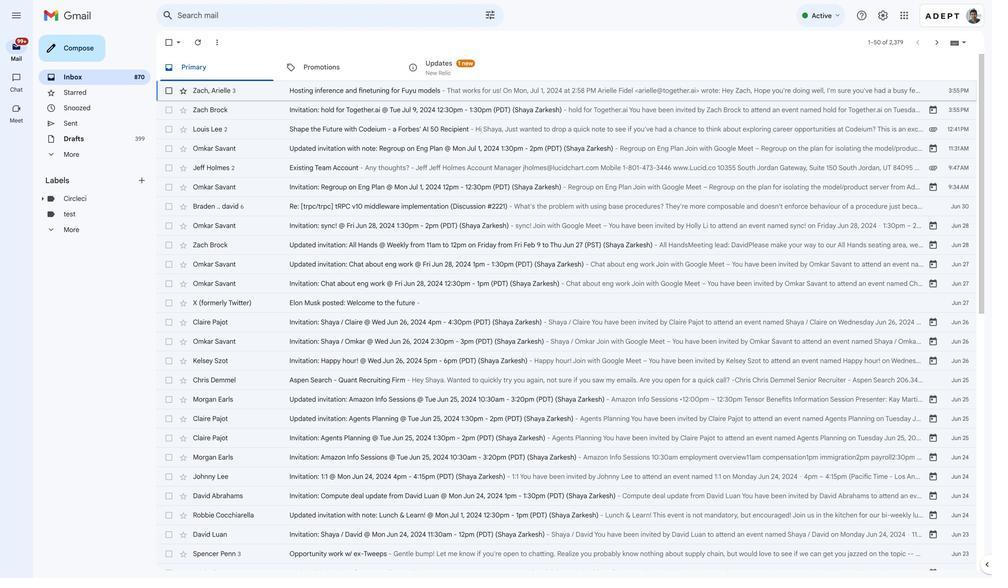 Task type: vqa. For each thing, say whether or not it's contained in the screenshot.
17th row from the bottom of the page
yes



Task type: locate. For each thing, give the bounding box(es) containing it.
heading
[[0, 55, 33, 63], [0, 86, 33, 94], [0, 117, 33, 125], [45, 176, 137, 185]]

1 vertical spatial calendar event image
[[929, 240, 938, 250]]

12 row from the top
[[156, 293, 977, 313]]

tab list
[[156, 54, 977, 81]]

calendar event image
[[929, 144, 938, 153], [929, 240, 938, 250], [929, 260, 938, 269]]

2 vertical spatial calendar event image
[[929, 221, 938, 231]]

1 calendar event image from the top
[[929, 144, 938, 153]]

None checkbox
[[164, 38, 174, 47], [164, 86, 174, 96], [164, 163, 174, 173], [164, 221, 174, 231], [164, 260, 174, 269], [164, 279, 174, 289], [164, 337, 174, 347], [164, 375, 174, 385], [164, 395, 174, 404], [164, 414, 174, 424], [164, 472, 174, 482], [164, 38, 174, 47], [164, 86, 174, 96], [164, 163, 174, 173], [164, 221, 174, 231], [164, 260, 174, 269], [164, 279, 174, 289], [164, 337, 174, 347], [164, 375, 174, 385], [164, 395, 174, 404], [164, 414, 174, 424], [164, 472, 174, 482]]

2 calendar event image from the top
[[929, 182, 938, 192]]

21 row from the top
[[156, 467, 977, 486]]

0 vertical spatial calendar event image
[[929, 144, 938, 153]]

main content
[[156, 54, 977, 578]]

1 vertical spatial calendar event image
[[929, 182, 938, 192]]

more email options image
[[212, 38, 222, 47]]

refresh image
[[193, 38, 203, 47]]

1 vertical spatial has attachment image
[[929, 163, 938, 173]]

row
[[156, 81, 977, 100], [156, 100, 977, 120], [156, 120, 977, 139], [156, 139, 977, 158], [156, 158, 977, 178], [156, 178, 977, 197], [156, 197, 977, 216], [156, 216, 977, 236], [156, 236, 977, 255], [156, 255, 977, 274], [156, 274, 977, 293], [156, 293, 977, 313], [156, 313, 977, 332], [156, 332, 977, 351], [156, 351, 977, 371], [156, 371, 977, 390], [156, 390, 977, 409], [156, 409, 977, 429], [156, 429, 977, 448], [156, 448, 977, 467], [156, 467, 977, 486], [156, 486, 977, 506], [156, 506, 977, 525], [156, 525, 977, 544], [156, 544, 977, 564], [156, 564, 977, 578]]

2 vertical spatial calendar event image
[[929, 260, 938, 269]]

older image
[[932, 38, 942, 47]]

20 row from the top
[[156, 448, 977, 467]]

5 row from the top
[[156, 158, 977, 178]]

6 row from the top
[[156, 178, 977, 197]]

7 row from the top
[[156, 197, 977, 216]]

19 row from the top
[[156, 429, 977, 448]]

Search mail search field
[[156, 4, 504, 27]]

settings image
[[877, 10, 889, 21]]

1 row from the top
[[156, 81, 977, 100]]

calendar event image
[[929, 105, 938, 115], [929, 182, 938, 192], [929, 221, 938, 231]]

navigation
[[0, 31, 34, 578]]

0 vertical spatial has attachment image
[[929, 125, 938, 134]]

25 row from the top
[[156, 544, 977, 564]]

has attachment image
[[929, 125, 938, 134], [929, 163, 938, 173]]

8 row from the top
[[156, 216, 977, 236]]

23 row from the top
[[156, 506, 977, 525]]

None checkbox
[[164, 105, 174, 115], [164, 125, 174, 134], [164, 144, 174, 153], [164, 182, 174, 192], [164, 202, 174, 211], [164, 240, 174, 250], [164, 298, 174, 308], [164, 318, 174, 327], [164, 356, 174, 366], [164, 433, 174, 443], [164, 453, 174, 462], [164, 491, 174, 501], [164, 511, 174, 520], [164, 530, 174, 540], [164, 549, 174, 559], [164, 569, 174, 578], [164, 105, 174, 115], [164, 125, 174, 134], [164, 144, 174, 153], [164, 182, 174, 192], [164, 202, 174, 211], [164, 240, 174, 250], [164, 298, 174, 308], [164, 318, 174, 327], [164, 356, 174, 366], [164, 433, 174, 443], [164, 453, 174, 462], [164, 491, 174, 501], [164, 511, 174, 520], [164, 530, 174, 540], [164, 549, 174, 559], [164, 569, 174, 578]]

promotions tab
[[278, 54, 400, 81]]

2 row from the top
[[156, 100, 977, 120]]

0 vertical spatial calendar event image
[[929, 105, 938, 115]]



Task type: describe. For each thing, give the bounding box(es) containing it.
9 row from the top
[[156, 236, 977, 255]]

2 has attachment image from the top
[[929, 163, 938, 173]]

1 has attachment image from the top
[[929, 125, 938, 134]]

updates, one new message, tab
[[401, 54, 522, 81]]

support image
[[856, 10, 868, 21]]

primary tab
[[156, 54, 278, 81]]

4 row from the top
[[156, 139, 977, 158]]

26 row from the top
[[156, 564, 977, 578]]

3 calendar event image from the top
[[929, 260, 938, 269]]

18 row from the top
[[156, 409, 977, 429]]

17 row from the top
[[156, 390, 977, 409]]

11 row from the top
[[156, 274, 977, 293]]

2 calendar event image from the top
[[929, 240, 938, 250]]

search mail image
[[159, 7, 177, 24]]

1 calendar event image from the top
[[929, 105, 938, 115]]

10 row from the top
[[156, 255, 977, 274]]

3 row from the top
[[156, 120, 977, 139]]

3 calendar event image from the top
[[929, 221, 938, 231]]

main menu image
[[11, 10, 22, 21]]

select input tool image
[[961, 39, 967, 46]]

advanced search options image
[[481, 5, 500, 25]]

13 row from the top
[[156, 313, 977, 332]]

15 row from the top
[[156, 351, 977, 371]]

22 row from the top
[[156, 486, 977, 506]]

14 row from the top
[[156, 332, 977, 351]]

Search mail text field
[[178, 11, 458, 20]]

gmail image
[[43, 6, 96, 25]]

24 row from the top
[[156, 525, 977, 544]]

16 row from the top
[[156, 371, 977, 390]]



